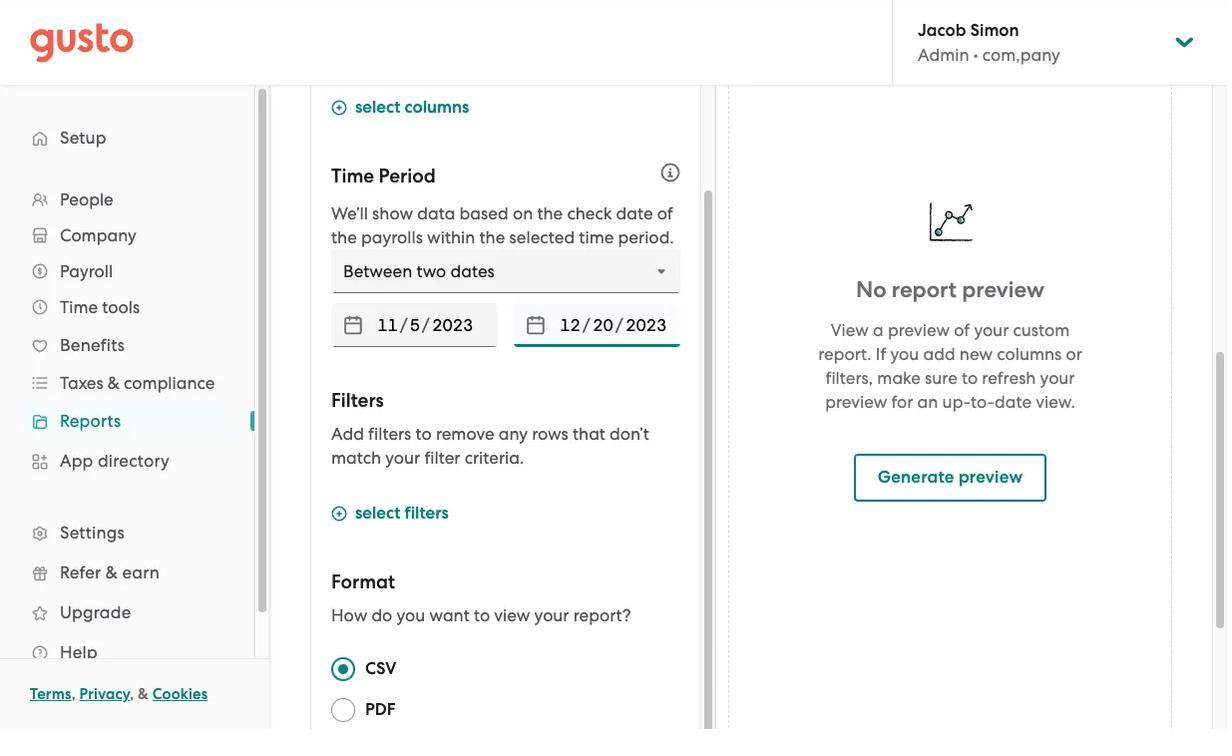 Task type: vqa. For each thing, say whether or not it's contained in the screenshot.
year (yyyy) field to the right
yes



Task type: locate. For each thing, give the bounding box(es) containing it.
filters
[[368, 424, 412, 444], [405, 503, 449, 524]]

0 vertical spatial &
[[108, 373, 120, 393]]

date up period. at the right of the page
[[616, 204, 653, 224]]

time down the payroll
[[60, 297, 98, 317]]

select filters button
[[331, 502, 449, 529]]

date inside view a preview of your custom report. if you add new columns or filters, make sure to refresh your preview for an up-to-date view.
[[995, 392, 1032, 412]]

day (dd) field down time
[[591, 309, 616, 341]]

& for earn
[[106, 563, 118, 583]]

to left view on the left of page
[[474, 606, 490, 626]]

& right "taxes"
[[108, 373, 120, 393]]

filters inside add filters to remove any rows that don't match your filter criteria.
[[368, 424, 412, 444]]

make
[[878, 368, 921, 388]]

terms , privacy , & cookies
[[30, 686, 208, 704]]

to down new
[[962, 368, 978, 388]]

1 vertical spatial module__icon___go7vc image
[[331, 506, 347, 522]]

columns inside view a preview of your custom report. if you add new columns or filters, make sure to refresh your preview for an up-to-date view.
[[997, 344, 1062, 364]]

you right do
[[397, 606, 425, 626]]

upgrade
[[60, 603, 131, 623]]

PDF radio
[[331, 699, 355, 723]]

to inside add filters to remove any rows that don't match your filter criteria.
[[416, 424, 432, 444]]

filters,
[[826, 368, 873, 388]]

0 vertical spatial columns
[[405, 97, 469, 118]]

filters up 'match'
[[368, 424, 412, 444]]

1 , from the left
[[72, 686, 76, 704]]

& inside 'dropdown button'
[[108, 373, 120, 393]]

time for time tools
[[60, 297, 98, 317]]

filters for add
[[368, 424, 412, 444]]

module__icon___go7vc image down 'match'
[[331, 506, 347, 522]]

preview up "custom"
[[962, 276, 1045, 303]]

1 vertical spatial to
[[416, 424, 432, 444]]

you
[[891, 344, 919, 364], [397, 606, 425, 626]]

settings
[[60, 523, 125, 543]]

taxes & compliance
[[60, 373, 215, 393]]

payrolls
[[361, 228, 423, 248]]

2 horizontal spatial the
[[537, 204, 563, 224]]

how do you want to view your report?
[[331, 606, 631, 626]]

1 vertical spatial columns
[[997, 344, 1062, 364]]

, left privacy
[[72, 686, 76, 704]]

Month (mm) field
[[375, 309, 400, 341], [558, 309, 583, 341]]

year (yyyy) field down within
[[430, 309, 476, 341]]

1 horizontal spatial ,
[[130, 686, 134, 704]]

module__icon___go7vc image left select columns
[[331, 100, 347, 116]]

0 horizontal spatial time
[[60, 297, 98, 317]]

2 select from the top
[[355, 503, 401, 524]]

1 vertical spatial time
[[60, 297, 98, 317]]

2 horizontal spatial to
[[962, 368, 978, 388]]

0 vertical spatial module__icon___go7vc image
[[331, 100, 347, 116]]

/ down period. at the right of the page
[[616, 315, 624, 335]]

month (mm) field up filters
[[375, 309, 400, 341]]

0 horizontal spatial the
[[331, 228, 357, 248]]

time for time period
[[331, 165, 374, 188]]

refer
[[60, 563, 101, 583]]

0 vertical spatial of
[[658, 204, 673, 224]]

2 month (mm) field from the left
[[558, 309, 583, 341]]

company button
[[20, 218, 235, 254]]

report.
[[819, 344, 872, 364]]

we'll
[[331, 204, 368, 224]]

the down we'll
[[331, 228, 357, 248]]

filters down filter
[[405, 503, 449, 524]]

module__icon___go7vc image
[[331, 100, 347, 116], [331, 506, 347, 522]]

refresh
[[982, 368, 1036, 388]]

0 horizontal spatial month (mm) field
[[375, 309, 400, 341]]

payroll button
[[20, 254, 235, 289]]

add
[[924, 344, 956, 364]]

2 , from the left
[[130, 686, 134, 704]]

1 vertical spatial date
[[995, 392, 1032, 412]]

settings link
[[20, 515, 235, 551]]

setup
[[60, 128, 107, 148]]

& left cookies
[[138, 686, 149, 704]]

of
[[658, 204, 673, 224], [954, 320, 970, 340]]

reports link
[[20, 403, 235, 439]]

0 vertical spatial to
[[962, 368, 978, 388]]

list
[[0, 182, 255, 673]]

1 horizontal spatial day (dd) field
[[591, 309, 616, 341]]

the down based
[[480, 228, 505, 248]]

preview right generate
[[959, 467, 1023, 488]]

check
[[567, 204, 612, 224]]

preview
[[962, 276, 1045, 303], [888, 320, 950, 340], [826, 392, 888, 412], [959, 467, 1023, 488]]

payroll
[[60, 261, 113, 281]]

module__icon___go7vc image inside select columns button
[[331, 100, 347, 116]]

day (dd) field down payrolls
[[408, 309, 422, 341]]

1 select from the top
[[355, 97, 401, 118]]

0 horizontal spatial of
[[658, 204, 673, 224]]

,
[[72, 686, 76, 704], [130, 686, 134, 704]]

module__icon___go7vc image for select filters
[[331, 506, 347, 522]]

2 module__icon___go7vc image from the top
[[331, 506, 347, 522]]

your up view.
[[1041, 368, 1075, 388]]

month (mm) field down time
[[558, 309, 583, 341]]

time inside dropdown button
[[60, 297, 98, 317]]

1 vertical spatial &
[[106, 563, 118, 583]]

select
[[355, 97, 401, 118], [355, 503, 401, 524]]

0 horizontal spatial to
[[416, 424, 432, 444]]

& left earn
[[106, 563, 118, 583]]

4 / from the left
[[616, 315, 624, 335]]

the up selected
[[537, 204, 563, 224]]

2 year (yyyy) field from the left
[[624, 309, 669, 341]]

generate preview
[[878, 467, 1023, 488]]

you right if
[[891, 344, 919, 364]]

your
[[974, 320, 1009, 340], [1041, 368, 1075, 388], [386, 448, 420, 468], [535, 606, 569, 626]]

reports
[[60, 411, 121, 431]]

of up period. at the right of the page
[[658, 204, 673, 224]]

2 / from the left
[[422, 315, 430, 335]]

any
[[499, 424, 528, 444]]

0 horizontal spatial you
[[397, 606, 425, 626]]

1 module__icon___go7vc image from the top
[[331, 100, 347, 116]]

date down refresh
[[995, 392, 1032, 412]]

view
[[831, 320, 869, 340]]

columns down "custom"
[[997, 344, 1062, 364]]

view a preview of your custom report. if you add new columns or filters, make sure to refresh your preview for an up-to-date view.
[[819, 320, 1083, 412]]

terms
[[30, 686, 72, 704]]

columns
[[405, 97, 469, 118], [997, 344, 1062, 364]]

1 horizontal spatial month (mm) field
[[558, 309, 583, 341]]

time up we'll
[[331, 165, 374, 188]]

date
[[616, 204, 653, 224], [995, 392, 1032, 412]]

your inside add filters to remove any rows that don't match your filter criteria.
[[386, 448, 420, 468]]

no report preview
[[856, 276, 1045, 303]]

1 year (yyyy) field from the left
[[430, 309, 476, 341]]

1 horizontal spatial of
[[954, 320, 970, 340]]

1 horizontal spatial you
[[891, 344, 919, 364]]

refer & earn
[[60, 563, 160, 583]]

1 horizontal spatial year (yyyy) field
[[624, 309, 669, 341]]

select down 'match'
[[355, 503, 401, 524]]

on
[[513, 204, 533, 224]]

0 horizontal spatial columns
[[405, 97, 469, 118]]

upgrade link
[[20, 595, 235, 631]]

/ down payrolls
[[400, 315, 408, 335]]

your left filter
[[386, 448, 420, 468]]

select up 'time period'
[[355, 97, 401, 118]]

0 vertical spatial date
[[616, 204, 653, 224]]

tools
[[102, 297, 140, 317]]

module__icon___go7vc image inside the select filters button
[[331, 506, 347, 522]]

0 vertical spatial you
[[891, 344, 919, 364]]

csv
[[365, 659, 397, 680]]

select for select columns
[[355, 97, 401, 118]]

Year (yyyy) field
[[430, 309, 476, 341], [624, 309, 669, 341]]

match
[[331, 448, 381, 468]]

list containing people
[[0, 182, 255, 673]]

1 horizontal spatial columns
[[997, 344, 1062, 364]]

or
[[1066, 344, 1083, 364]]

1 vertical spatial filters
[[405, 503, 449, 524]]

1 vertical spatial of
[[954, 320, 970, 340]]

taxes & compliance button
[[20, 365, 235, 401]]

1 vertical spatial select
[[355, 503, 401, 524]]

view.
[[1036, 392, 1076, 412]]

0 vertical spatial select
[[355, 97, 401, 118]]

0 horizontal spatial date
[[616, 204, 653, 224]]

compliance
[[124, 373, 215, 393]]

Day (dd) field
[[408, 309, 422, 341], [591, 309, 616, 341]]

&
[[108, 373, 120, 393], [106, 563, 118, 583], [138, 686, 149, 704]]

0 horizontal spatial day (dd) field
[[408, 309, 422, 341]]

0 horizontal spatial year (yyyy) field
[[430, 309, 476, 341]]

/ down time
[[583, 315, 591, 335]]

month (mm) field for second day (dd) field from left
[[558, 309, 583, 341]]

filters inside button
[[405, 503, 449, 524]]

filters for select
[[405, 503, 449, 524]]

help link
[[20, 635, 235, 671]]

select columns button
[[331, 96, 469, 123]]

/ down within
[[422, 315, 430, 335]]

time
[[579, 228, 614, 248]]

1 horizontal spatial to
[[474, 606, 490, 626]]

3 / from the left
[[583, 315, 591, 335]]

columns up period
[[405, 97, 469, 118]]

of up new
[[954, 320, 970, 340]]

cookies button
[[152, 683, 208, 707]]

1 horizontal spatial date
[[995, 392, 1032, 412]]

0 vertical spatial time
[[331, 165, 374, 188]]

to up filter
[[416, 424, 432, 444]]

jacob simon admin • com,pany
[[918, 20, 1061, 65]]

year (yyyy) field down period. at the right of the page
[[624, 309, 669, 341]]

cookies
[[152, 686, 208, 704]]

1 month (mm) field from the left
[[375, 309, 400, 341]]

, down help "link"
[[130, 686, 134, 704]]

how
[[331, 606, 367, 626]]

1 horizontal spatial time
[[331, 165, 374, 188]]

don't
[[610, 424, 650, 444]]

privacy link
[[79, 686, 130, 704]]

0 horizontal spatial ,
[[72, 686, 76, 704]]

add
[[331, 424, 364, 444]]

0 vertical spatial filters
[[368, 424, 412, 444]]



Task type: describe. For each thing, give the bounding box(es) containing it.
module__icon___go7vc image for select columns
[[331, 100, 347, 116]]

columns inside button
[[405, 97, 469, 118]]

criteria.
[[465, 448, 524, 468]]

refer & earn link
[[20, 555, 235, 591]]

2 vertical spatial &
[[138, 686, 149, 704]]

com,pany
[[983, 45, 1061, 65]]

selected
[[510, 228, 575, 248]]

earn
[[122, 563, 160, 583]]

a
[[873, 320, 884, 340]]

generate preview button
[[854, 454, 1047, 502]]

filter
[[425, 448, 461, 468]]

1 / from the left
[[400, 315, 408, 335]]

if
[[876, 344, 887, 364]]

to inside view a preview of your custom report. if you add new columns or filters, make sure to refresh your preview for an up-to-date view.
[[962, 368, 978, 388]]

app
[[60, 451, 93, 471]]

we'll show data based on the check date of the payrolls within the selected time period.
[[331, 204, 674, 248]]

remove
[[436, 424, 495, 444]]

1 horizontal spatial the
[[480, 228, 505, 248]]

sure
[[925, 368, 958, 388]]

year (yyyy) field for second day (dd) field from left
[[624, 309, 669, 341]]

preview inside button
[[959, 467, 1023, 488]]

of inside view a preview of your custom report. if you add new columns or filters, make sure to refresh your preview for an up-to-date view.
[[954, 320, 970, 340]]

jacob
[[918, 20, 966, 41]]

app directory
[[60, 451, 170, 471]]

date inside we'll show data based on the check date of the payrolls within the selected time period.
[[616, 204, 653, 224]]

view
[[494, 606, 530, 626]]

pdf
[[365, 700, 396, 721]]

CSV radio
[[331, 658, 355, 682]]

benefits link
[[20, 327, 235, 363]]

up-
[[943, 392, 971, 412]]

format
[[331, 571, 395, 594]]

setup link
[[20, 120, 235, 156]]

1 day (dd) field from the left
[[408, 309, 422, 341]]

select filters
[[355, 503, 449, 524]]

of inside we'll show data based on the check date of the payrolls within the selected time period.
[[658, 204, 673, 224]]

your up new
[[974, 320, 1009, 340]]

terms link
[[30, 686, 72, 704]]

admin
[[918, 45, 970, 65]]

gusto navigation element
[[0, 86, 255, 705]]

simon
[[971, 20, 1020, 41]]

custom
[[1013, 320, 1070, 340]]

preview down filters,
[[826, 392, 888, 412]]

2 day (dd) field from the left
[[591, 309, 616, 341]]

directory
[[98, 451, 170, 471]]

select for select filters
[[355, 503, 401, 524]]

period
[[379, 165, 436, 188]]

month (mm) field for 2nd day (dd) field from the right
[[375, 309, 400, 341]]

you inside view a preview of your custom report. if you add new columns or filters, make sure to refresh your preview for an up-to-date view.
[[891, 344, 919, 364]]

year (yyyy) field for 2nd day (dd) field from the right
[[430, 309, 476, 341]]

time tools
[[60, 297, 140, 317]]

rows
[[532, 424, 569, 444]]

generate
[[878, 467, 955, 488]]

preview up add
[[888, 320, 950, 340]]

data
[[417, 204, 455, 224]]

your right view on the left of page
[[535, 606, 569, 626]]

select columns
[[355, 97, 469, 118]]

to-
[[971, 392, 995, 412]]

filters
[[331, 389, 384, 412]]

& for compliance
[[108, 373, 120, 393]]

want
[[430, 606, 470, 626]]

no
[[856, 276, 887, 303]]

privacy
[[79, 686, 130, 704]]

taxes
[[60, 373, 103, 393]]

show
[[372, 204, 413, 224]]

time period
[[331, 165, 436, 188]]

2 vertical spatial to
[[474, 606, 490, 626]]

company
[[60, 226, 136, 246]]

people
[[60, 190, 114, 210]]

1 vertical spatial you
[[397, 606, 425, 626]]

app directory link
[[20, 443, 235, 479]]

people button
[[20, 182, 235, 218]]

add filters to remove any rows that don't match your filter criteria.
[[331, 424, 650, 468]]

that
[[573, 424, 606, 444]]

within
[[427, 228, 475, 248]]

benefits
[[60, 335, 125, 355]]

for
[[892, 392, 914, 412]]

an
[[918, 392, 939, 412]]

report?
[[574, 606, 631, 626]]

help
[[60, 643, 98, 663]]

period.
[[618, 228, 674, 248]]

do
[[372, 606, 393, 626]]

new
[[960, 344, 993, 364]]

home image
[[30, 22, 134, 62]]

•
[[974, 45, 979, 65]]

based
[[460, 204, 509, 224]]



